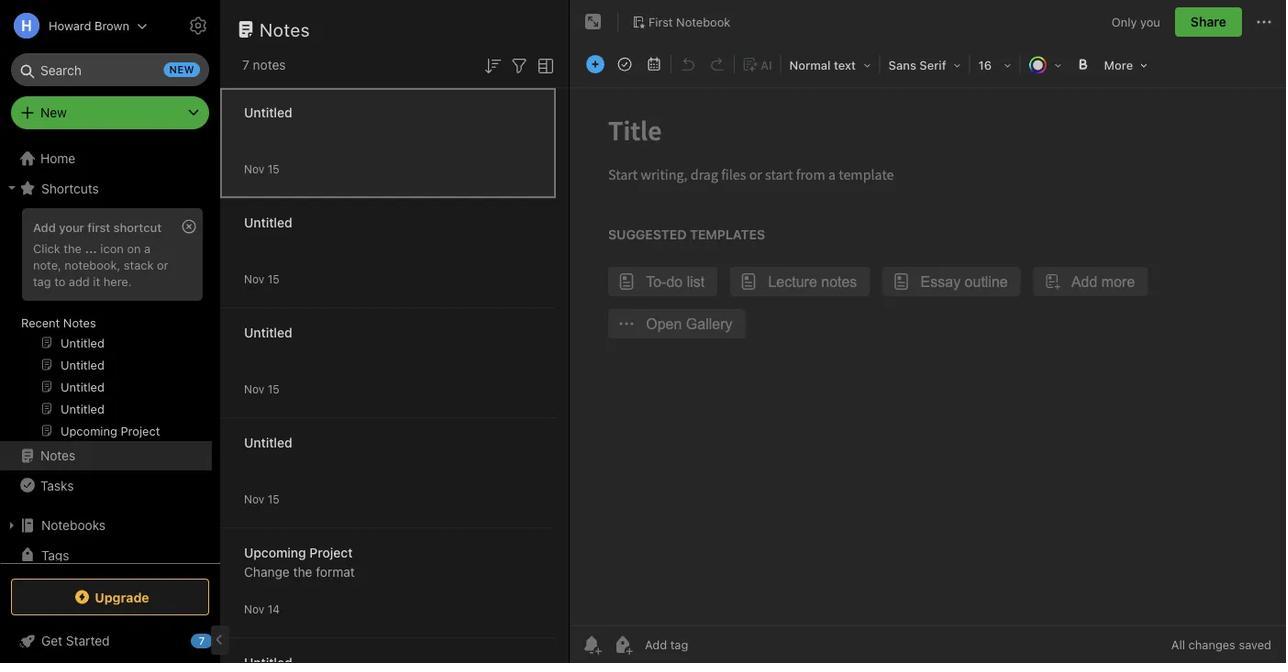 Task type: vqa. For each thing, say whether or not it's contained in the screenshot.
Notes to the bottom
yes



Task type: describe. For each thing, give the bounding box(es) containing it.
click to collapse image
[[213, 629, 227, 651]]

7 notes
[[242, 57, 286, 72]]

shortcuts
[[41, 181, 99, 196]]

0 vertical spatial notes
[[260, 18, 310, 40]]

16
[[979, 58, 992, 72]]

to
[[54, 274, 65, 288]]

...
[[85, 241, 97, 255]]

notes
[[253, 57, 286, 72]]

a
[[144, 241, 151, 255]]

howard
[[49, 19, 91, 33]]

here.
[[103, 274, 132, 288]]

saved
[[1239, 638, 1272, 652]]

2 vertical spatial notes
[[40, 448, 75, 463]]

add a reminder image
[[581, 634, 603, 656]]

format
[[316, 565, 355, 580]]

first notebook button
[[626, 9, 737, 35]]

Account field
[[0, 7, 148, 44]]

2 15 from the top
[[268, 273, 280, 286]]

project
[[310, 546, 353, 561]]

icon on a note, notebook, stack or tag to add it here.
[[33, 241, 168, 288]]

add your first shortcut
[[33, 220, 162, 234]]

recent
[[21, 316, 60, 329]]

3 nov 15 from the top
[[244, 383, 280, 396]]

add
[[69, 274, 90, 288]]

Font size field
[[972, 51, 1018, 78]]

you
[[1141, 15, 1161, 29]]

Add tag field
[[643, 637, 781, 653]]

click
[[33, 241, 60, 255]]

4 nov 15 from the top
[[244, 493, 280, 506]]

share
[[1191, 14, 1227, 29]]

all
[[1172, 638, 1186, 652]]

home link
[[0, 144, 220, 173]]

Heading level field
[[783, 51, 878, 78]]

7 for 7 notes
[[242, 57, 249, 72]]

it
[[93, 274, 100, 288]]

tags
[[41, 548, 69, 563]]

tasks
[[40, 478, 74, 493]]

only you
[[1112, 15, 1161, 29]]

serif
[[920, 58, 947, 72]]

More actions field
[[1253, 7, 1275, 37]]

brown
[[95, 19, 129, 33]]

first notebook
[[649, 15, 731, 29]]

click the ...
[[33, 241, 97, 255]]

shortcuts button
[[0, 173, 212, 203]]

Insert field
[[582, 51, 609, 77]]

Sort options field
[[482, 53, 504, 77]]

get
[[41, 634, 62, 649]]

icon
[[100, 241, 124, 255]]

or
[[157, 258, 168, 271]]

sans
[[889, 58, 917, 72]]

3 nov from the top
[[244, 383, 265, 396]]

3 untitled from the top
[[244, 325, 292, 340]]

Help and Learning task checklist field
[[0, 627, 220, 656]]

2 nov 15 from the top
[[244, 273, 280, 286]]

normal text
[[790, 58, 856, 72]]

tree containing home
[[0, 144, 220, 640]]

notebook,
[[65, 258, 120, 271]]

tag
[[33, 274, 51, 288]]

all changes saved
[[1172, 638, 1272, 652]]

sans serif
[[889, 58, 947, 72]]

tasks button
[[0, 471, 212, 500]]

5 nov from the top
[[244, 603, 265, 616]]

add
[[33, 220, 56, 234]]

notebooks link
[[0, 511, 212, 540]]

settings image
[[187, 15, 209, 37]]

2 nov from the top
[[244, 273, 265, 286]]

shortcut
[[113, 220, 162, 234]]

4 nov from the top
[[244, 493, 265, 506]]

first
[[649, 15, 673, 29]]

expand notebooks image
[[5, 518, 19, 533]]



Task type: locate. For each thing, give the bounding box(es) containing it.
change
[[244, 565, 290, 580]]

1 vertical spatial 7
[[199, 635, 205, 647]]

1 horizontal spatial 7
[[242, 57, 249, 72]]

the inside group
[[64, 241, 82, 255]]

first
[[87, 220, 110, 234]]

1 15 from the top
[[268, 163, 280, 176]]

add tag image
[[612, 634, 634, 656]]

your
[[59, 220, 84, 234]]

upgrade
[[95, 590, 149, 605]]

0 vertical spatial the
[[64, 241, 82, 255]]

calendar event image
[[641, 51, 667, 77]]

normal
[[790, 58, 831, 72]]

add filters image
[[508, 55, 530, 77]]

Search text field
[[24, 53, 196, 86]]

howard brown
[[49, 19, 129, 33]]

notes right recent
[[63, 316, 96, 329]]

7
[[242, 57, 249, 72], [199, 635, 205, 647]]

note,
[[33, 258, 61, 271]]

View options field
[[530, 53, 557, 77]]

new button
[[11, 96, 209, 129]]

changes
[[1189, 638, 1236, 652]]

2 untitled from the top
[[244, 215, 292, 230]]

4 untitled from the top
[[244, 435, 292, 451]]

7 inside the help and learning task checklist field
[[199, 635, 205, 647]]

0 vertical spatial 7
[[242, 57, 249, 72]]

15
[[268, 163, 280, 176], [268, 273, 280, 286], [268, 383, 280, 396], [268, 493, 280, 506]]

bold image
[[1070, 51, 1096, 77]]

task image
[[612, 51, 638, 77]]

1 untitled from the top
[[244, 105, 292, 120]]

home
[[40, 151, 75, 166]]

Add filters field
[[508, 53, 530, 77]]

Font family field
[[882, 51, 968, 78]]

started
[[66, 634, 110, 649]]

notes
[[260, 18, 310, 40], [63, 316, 96, 329], [40, 448, 75, 463]]

0 horizontal spatial 7
[[199, 635, 205, 647]]

notes inside group
[[63, 316, 96, 329]]

7 for 7
[[199, 635, 205, 647]]

nov 14
[[244, 603, 280, 616]]

notes up tasks
[[40, 448, 75, 463]]

4 15 from the top
[[268, 493, 280, 506]]

more actions image
[[1253, 11, 1275, 33]]

Font color field
[[1023, 51, 1069, 78]]

the left format
[[293, 565, 312, 580]]

only
[[1112, 15, 1137, 29]]

nov
[[244, 163, 265, 176], [244, 273, 265, 286], [244, 383, 265, 396], [244, 493, 265, 506], [244, 603, 265, 616]]

new
[[40, 105, 67, 120]]

untitled
[[244, 105, 292, 120], [244, 215, 292, 230], [244, 325, 292, 340], [244, 435, 292, 451]]

expand note image
[[583, 11, 605, 33]]

upcoming
[[244, 546, 306, 561]]

nov 15
[[244, 163, 280, 176], [244, 273, 280, 286], [244, 383, 280, 396], [244, 493, 280, 506]]

7 left click to collapse icon
[[199, 635, 205, 647]]

1 vertical spatial notes
[[63, 316, 96, 329]]

notes up notes
[[260, 18, 310, 40]]

upgrade button
[[11, 579, 209, 616]]

3 15 from the top
[[268, 383, 280, 396]]

notebook
[[676, 15, 731, 29]]

the
[[64, 241, 82, 255], [293, 565, 312, 580]]

7 left notes
[[242, 57, 249, 72]]

the inside upcoming project change the format
[[293, 565, 312, 580]]

new
[[169, 64, 195, 76]]

more
[[1104, 58, 1133, 72]]

the left ...
[[64, 241, 82, 255]]

stack
[[124, 258, 154, 271]]

notebooks
[[41, 518, 106, 533]]

1 nov from the top
[[244, 163, 265, 176]]

14
[[268, 603, 280, 616]]

0 horizontal spatial the
[[64, 241, 82, 255]]

1 vertical spatial the
[[293, 565, 312, 580]]

text
[[834, 58, 856, 72]]

1 nov 15 from the top
[[244, 163, 280, 176]]

tags button
[[0, 540, 212, 570]]

get started
[[41, 634, 110, 649]]

recent notes
[[21, 316, 96, 329]]

tree
[[0, 144, 220, 640]]

share button
[[1175, 7, 1242, 37]]

1 horizontal spatial the
[[293, 565, 312, 580]]

notes link
[[0, 441, 212, 471]]

new search field
[[24, 53, 200, 86]]

note window element
[[570, 0, 1286, 663]]

group
[[0, 203, 212, 449]]

on
[[127, 241, 141, 255]]

group containing add your first shortcut
[[0, 203, 212, 449]]

upcoming project change the format
[[244, 546, 355, 580]]

More field
[[1098, 51, 1155, 78]]

Note Editor text field
[[570, 88, 1286, 626]]



